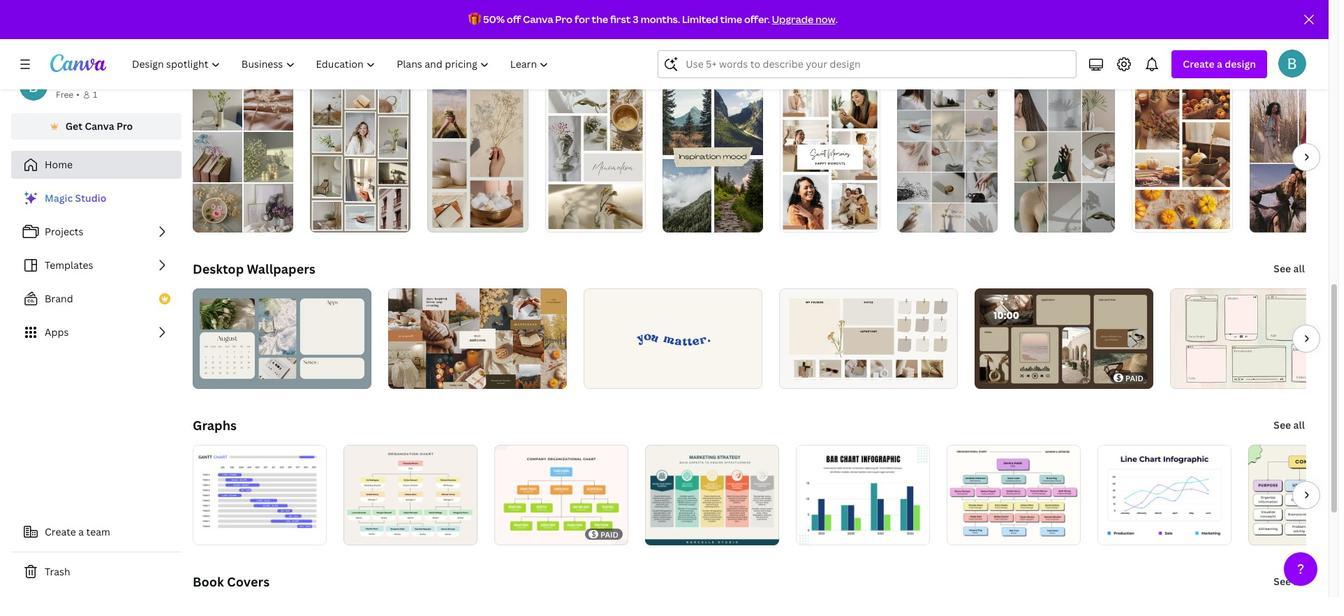 Task type: locate. For each thing, give the bounding box(es) containing it.
templates
[[45, 258, 93, 272]]

all for collages
[[1294, 55, 1305, 68]]

pro up home link
[[117, 119, 133, 133]]

1 horizontal spatial pro
[[555, 13, 573, 26]]

4 all from the top
[[1294, 575, 1305, 588]]

home
[[45, 158, 73, 171]]

0 horizontal spatial pro
[[117, 119, 133, 133]]

paid
[[1126, 373, 1144, 383], [600, 529, 619, 539]]

list
[[11, 184, 182, 346]]

1 vertical spatial create
[[45, 525, 76, 538]]

a inside dropdown button
[[1217, 57, 1223, 71]]

create inside dropdown button
[[1183, 57, 1215, 71]]

None search field
[[658, 50, 1077, 78]]

create for create a team
[[45, 525, 76, 538]]

0 horizontal spatial a
[[78, 525, 84, 538]]

create a design
[[1183, 57, 1256, 71]]

book
[[193, 573, 224, 590]]

see all link for collages
[[1273, 48, 1307, 76]]

1 vertical spatial pro
[[117, 119, 133, 133]]

create
[[1183, 57, 1215, 71], [45, 525, 76, 538]]

🎁
[[469, 13, 481, 26]]

months.
[[641, 13, 680, 26]]

create a team button
[[11, 518, 182, 546]]

book covers
[[193, 573, 270, 590]]

1 see all link from the top
[[1273, 48, 1307, 76]]

pro left for
[[555, 13, 573, 26]]

3 all from the top
[[1294, 418, 1305, 432]]

canva right get at the left top
[[85, 119, 114, 133]]

a for design
[[1217, 57, 1223, 71]]

1 vertical spatial canva
[[85, 119, 114, 133]]

see all link
[[1273, 48, 1307, 76], [1273, 255, 1307, 283], [1273, 411, 1307, 439], [1273, 568, 1307, 596]]

1 see from the top
[[1274, 55, 1291, 68]]

0 horizontal spatial create
[[45, 525, 76, 538]]

0 horizontal spatial paid
[[600, 529, 619, 539]]

see for covers
[[1274, 575, 1291, 588]]

0 horizontal spatial canva
[[85, 119, 114, 133]]

brand link
[[11, 285, 182, 313]]

2 see all from the top
[[1274, 262, 1305, 275]]

brand
[[45, 292, 73, 305]]

team
[[86, 525, 110, 538]]

get canva pro button
[[11, 113, 182, 140]]

a inside button
[[78, 525, 84, 538]]

create left team
[[45, 525, 76, 538]]

first
[[610, 13, 631, 26]]

1 horizontal spatial create
[[1183, 57, 1215, 71]]

a left team
[[78, 525, 84, 538]]

desktop wallpapers
[[193, 260, 315, 277]]

a
[[1217, 57, 1223, 71], [78, 525, 84, 538]]

1 horizontal spatial canva
[[523, 13, 553, 26]]

1 vertical spatial a
[[78, 525, 84, 538]]

see all link for covers
[[1273, 568, 1307, 596]]

0 vertical spatial a
[[1217, 57, 1223, 71]]

all
[[1294, 55, 1305, 68], [1294, 262, 1305, 275], [1294, 418, 1305, 432], [1294, 575, 1305, 588]]

a for team
[[78, 525, 84, 538]]

brad klo image
[[1279, 50, 1307, 78]]

1 see all from the top
[[1274, 55, 1305, 68]]

1 all from the top
[[1294, 55, 1305, 68]]

get
[[65, 119, 82, 133]]

personal
[[56, 73, 97, 87]]

2 all from the top
[[1294, 262, 1305, 275]]

0 vertical spatial create
[[1183, 57, 1215, 71]]

4 see all from the top
[[1274, 575, 1305, 588]]

desktop
[[193, 260, 244, 277]]

canva
[[523, 13, 553, 26], [85, 119, 114, 133]]

time
[[720, 13, 742, 26]]

4 see from the top
[[1274, 575, 1291, 588]]

2 see all link from the top
[[1273, 255, 1307, 283]]

trash
[[45, 565, 70, 578]]

create inside button
[[45, 525, 76, 538]]

apps
[[45, 325, 69, 339]]

1 horizontal spatial a
[[1217, 57, 1223, 71]]

create a team
[[45, 525, 110, 538]]

3 see all from the top
[[1274, 418, 1305, 432]]

1 horizontal spatial paid
[[1126, 373, 1144, 383]]

magic
[[45, 191, 73, 205]]

see all
[[1274, 55, 1305, 68], [1274, 262, 1305, 275], [1274, 418, 1305, 432], [1274, 575, 1305, 588]]

🎁 50% off canva pro for the first 3 months. limited time offer. upgrade now .
[[469, 13, 838, 26]]

magic studio
[[45, 191, 106, 205]]

limited
[[682, 13, 718, 26]]

list containing magic studio
[[11, 184, 182, 346]]

4 see all link from the top
[[1273, 568, 1307, 596]]

1 vertical spatial paid
[[600, 529, 619, 539]]

0 vertical spatial canva
[[523, 13, 553, 26]]

pro
[[555, 13, 573, 26], [117, 119, 133, 133]]

0 vertical spatial pro
[[555, 13, 573, 26]]

0 vertical spatial paid
[[1126, 373, 1144, 383]]

create left design
[[1183, 57, 1215, 71]]

all for wallpapers
[[1294, 262, 1305, 275]]

the
[[592, 13, 608, 26]]

a left design
[[1217, 57, 1223, 71]]

see
[[1274, 55, 1291, 68], [1274, 262, 1291, 275], [1274, 418, 1291, 432], [1274, 575, 1291, 588]]

graphs link
[[193, 417, 237, 434]]

2 see from the top
[[1274, 262, 1291, 275]]

see all for collages
[[1274, 55, 1305, 68]]

canva right off
[[523, 13, 553, 26]]

3
[[633, 13, 639, 26]]



Task type: describe. For each thing, give the bounding box(es) containing it.
create a design button
[[1172, 50, 1267, 78]]

studio
[[75, 191, 106, 205]]

.
[[836, 13, 838, 26]]

•
[[76, 89, 80, 101]]

for
[[575, 13, 590, 26]]

1
[[93, 89, 97, 101]]

home link
[[11, 151, 182, 179]]

all for covers
[[1294, 575, 1305, 588]]

see for wallpapers
[[1274, 262, 1291, 275]]

50%
[[483, 13, 505, 26]]

projects
[[45, 225, 83, 238]]

book covers link
[[193, 573, 270, 590]]

covers
[[227, 573, 270, 590]]

see for collages
[[1274, 55, 1291, 68]]

upgrade now button
[[772, 13, 836, 26]]

apps link
[[11, 318, 182, 346]]

see all for covers
[[1274, 575, 1305, 588]]

off
[[507, 13, 521, 26]]

see all for wallpapers
[[1274, 262, 1305, 275]]

templates link
[[11, 251, 182, 279]]

trash link
[[11, 558, 182, 586]]

upgrade
[[772, 13, 814, 26]]

design
[[1225, 57, 1256, 71]]

3 see from the top
[[1274, 418, 1291, 432]]

top level navigation element
[[123, 50, 561, 78]]

projects link
[[11, 218, 182, 246]]

canva inside button
[[85, 119, 114, 133]]

graphs
[[193, 417, 237, 434]]

wallpapers
[[247, 260, 315, 277]]

photo collages
[[193, 54, 285, 71]]

Search search field
[[686, 51, 1049, 78]]

pro inside button
[[117, 119, 133, 133]]

free
[[56, 89, 73, 101]]

free •
[[56, 89, 80, 101]]

now
[[816, 13, 836, 26]]

photo
[[193, 54, 230, 71]]

collages
[[233, 54, 285, 71]]

desktop wallpapers link
[[193, 260, 315, 277]]

see all link for wallpapers
[[1273, 255, 1307, 283]]

photo collages link
[[193, 54, 285, 71]]

create for create a design
[[1183, 57, 1215, 71]]

magic studio link
[[11, 184, 182, 212]]

3 see all link from the top
[[1273, 411, 1307, 439]]

offer.
[[744, 13, 770, 26]]

get canva pro
[[65, 119, 133, 133]]



Task type: vqa. For each thing, say whether or not it's contained in the screenshot.
second row from the bottom
no



